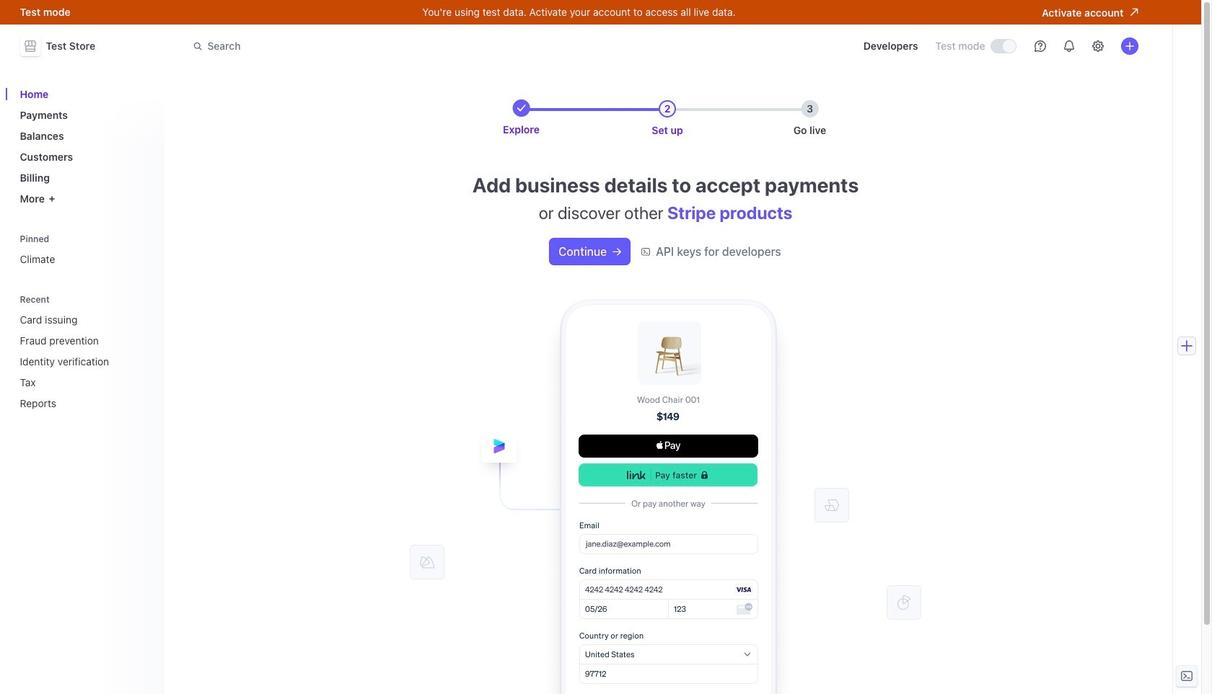 Task type: describe. For each thing, give the bounding box(es) containing it.
1 recent element from the top
[[14, 290, 156, 416]]

svg image
[[613, 248, 621, 256]]

pinned element
[[14, 229, 156, 271]]

settings image
[[1092, 40, 1104, 52]]

help image
[[1034, 40, 1046, 52]]

2 recent element from the top
[[14, 308, 156, 416]]



Task type: locate. For each thing, give the bounding box(es) containing it.
core navigation links element
[[14, 82, 156, 211]]

recent element
[[14, 290, 156, 416], [14, 308, 156, 416]]

edit pins image
[[141, 235, 150, 244]]

Search text field
[[184, 33, 591, 60]]

notifications image
[[1063, 40, 1075, 52]]

clear history image
[[141, 296, 150, 304]]

Test mode checkbox
[[991, 40, 1016, 53]]

None search field
[[184, 33, 591, 60]]



Task type: vqa. For each thing, say whether or not it's contained in the screenshot.
edit pins Image at the top left of the page
yes



